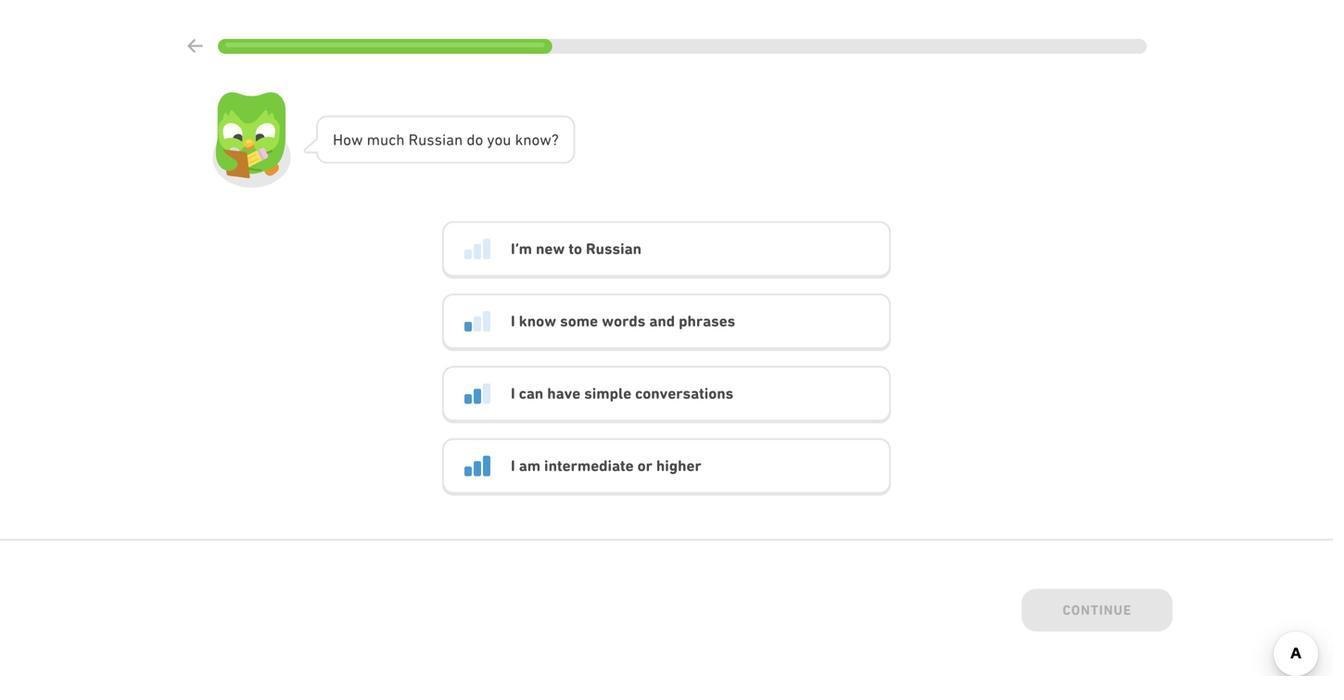 Task type: describe. For each thing, give the bounding box(es) containing it.
1 w from the left
[[351, 131, 363, 148]]

2 s from the left
[[435, 131, 442, 148]]

h
[[396, 131, 405, 148]]

2 n from the left
[[523, 131, 532, 148]]

conversations
[[636, 384, 734, 402]]

I can have simple conversations radio
[[442, 366, 891, 423]]

have
[[548, 384, 581, 402]]

i for i am intermediate or higher
[[511, 457, 516, 475]]

know
[[519, 312, 557, 330]]

i know some words and phrases
[[511, 312, 736, 330]]

words
[[602, 312, 646, 330]]

i for i know some words and phrases
[[511, 312, 516, 330]]

2 w from the left
[[540, 131, 552, 148]]

I'm new to Russian radio
[[442, 221, 891, 279]]

continue
[[1063, 602, 1133, 618]]

d
[[467, 131, 475, 148]]

3 o from the left
[[495, 131, 503, 148]]

i'm new to russian
[[511, 240, 642, 258]]

to
[[569, 240, 583, 258]]

k
[[515, 131, 523, 148]]

r
[[409, 131, 418, 148]]

I am intermediate or higher radio
[[442, 438, 891, 496]]

m
[[367, 131, 380, 148]]

4 o from the left
[[532, 131, 540, 148]]

2 u from the left
[[418, 131, 427, 148]]



Task type: locate. For each thing, give the bounding box(es) containing it.
continue button
[[1022, 589, 1173, 635]]

1 o from the left
[[343, 131, 351, 148]]

o right k
[[532, 131, 540, 148]]

i
[[442, 131, 446, 148]]

and
[[650, 312, 675, 330]]

i'm
[[511, 240, 532, 258]]

2 horizontal spatial u
[[503, 131, 512, 148]]

I know some words and phrases radio
[[442, 293, 891, 351]]

w left m
[[351, 131, 363, 148]]

i left can at the left of the page
[[511, 384, 516, 402]]

i left know
[[511, 312, 516, 330]]

3 i from the top
[[511, 457, 516, 475]]

or
[[638, 457, 653, 475]]

intermediate
[[545, 457, 634, 475]]

i for i can have simple conversations
[[511, 384, 516, 402]]

some
[[560, 312, 598, 330]]

i left am
[[511, 457, 516, 475]]

o
[[343, 131, 351, 148], [475, 131, 484, 148], [495, 131, 503, 148], [532, 131, 540, 148]]

y
[[487, 131, 495, 148]]

0 horizontal spatial n
[[455, 131, 463, 148]]

u left i
[[418, 131, 427, 148]]

higher
[[657, 457, 702, 475]]

o left y
[[475, 131, 484, 148]]

?
[[552, 131, 559, 148]]

can
[[519, 384, 544, 402]]

n
[[455, 131, 463, 148], [523, 131, 532, 148]]

i
[[511, 312, 516, 330], [511, 384, 516, 402], [511, 457, 516, 475]]

1 u from the left
[[380, 131, 389, 148]]

1 vertical spatial i
[[511, 384, 516, 402]]

0 vertical spatial i
[[511, 312, 516, 330]]

s
[[427, 131, 435, 148], [435, 131, 442, 148]]

2 o from the left
[[475, 131, 484, 148]]

w right k
[[540, 131, 552, 148]]

2 vertical spatial i
[[511, 457, 516, 475]]

h
[[333, 131, 343, 148]]

i am intermediate or higher
[[511, 457, 702, 475]]

russian
[[586, 240, 642, 258]]

i can have simple conversations
[[511, 384, 734, 402]]

a
[[446, 131, 455, 148]]

o left k
[[495, 131, 503, 148]]

1 horizontal spatial u
[[418, 131, 427, 148]]

y o u k n o w ?
[[487, 131, 559, 148]]

u left h
[[380, 131, 389, 148]]

1 n from the left
[[455, 131, 463, 148]]

1 horizontal spatial w
[[540, 131, 552, 148]]

n left ?
[[523, 131, 532, 148]]

0 horizontal spatial w
[[351, 131, 363, 148]]

new
[[536, 240, 565, 258]]

simple
[[585, 384, 632, 402]]

n left d on the left of the page
[[455, 131, 463, 148]]

am
[[519, 457, 541, 475]]

3 u from the left
[[503, 131, 512, 148]]

s left a
[[435, 131, 442, 148]]

c
[[389, 131, 396, 148]]

h o w m u c h r u s s i a n d o
[[333, 131, 484, 148]]

2 i from the top
[[511, 384, 516, 402]]

progress bar
[[218, 39, 1148, 54]]

s left i
[[427, 131, 435, 148]]

1 i from the top
[[511, 312, 516, 330]]

o left m
[[343, 131, 351, 148]]

1 horizontal spatial n
[[523, 131, 532, 148]]

u
[[380, 131, 389, 148], [418, 131, 427, 148], [503, 131, 512, 148]]

i inside "radio"
[[511, 457, 516, 475]]

w
[[351, 131, 363, 148], [540, 131, 552, 148]]

u left k
[[503, 131, 512, 148]]

phrases
[[679, 312, 736, 330]]

0 horizontal spatial u
[[380, 131, 389, 148]]

1 s from the left
[[427, 131, 435, 148]]



Task type: vqa. For each thing, say whether or not it's contained in the screenshot.
c a n a c h i e v e !
no



